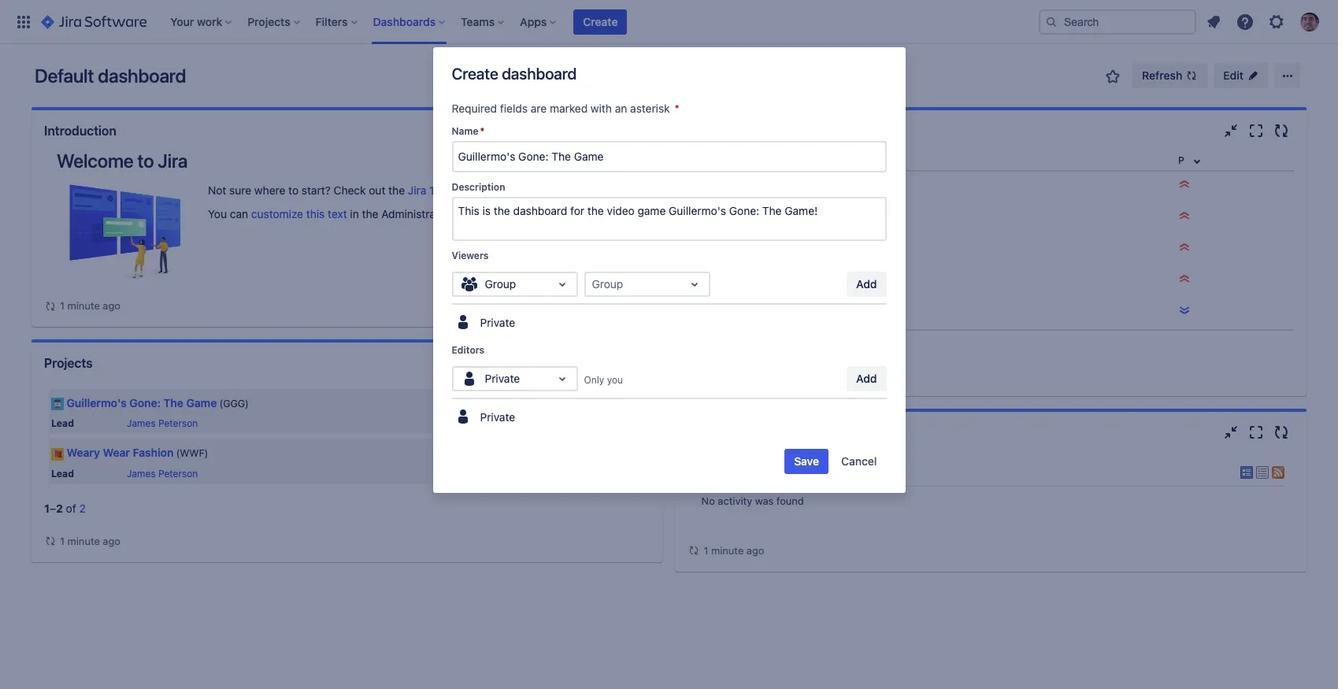 Task type: describe. For each thing, give the bounding box(es) containing it.
design the weary wear site link
[[758, 179, 898, 192]]

1 vertical spatial *
[[480, 125, 485, 137]]

guillermo's
[[67, 396, 127, 410]]

no
[[701, 495, 715, 507]]

ggg-
[[712, 305, 742, 318]]

weary wear fashion link
[[67, 446, 174, 459]]

lead for guillermo's gone: the game
[[51, 418, 74, 429]]

guide
[[449, 184, 477, 197]]

cancel
[[841, 454, 877, 468]]

design the weary wear site
[[758, 179, 898, 192]]

1 – 2 of 2
[[44, 501, 86, 515]]

can
[[230, 207, 248, 221]]

1 horizontal spatial 2
[[79, 501, 86, 515]]

start
[[777, 305, 802, 318]]

and
[[480, 184, 499, 197]]

add button for group
[[847, 272, 886, 297]]

3 highest image from the top
[[1178, 272, 1191, 285]]

private for group
[[480, 316, 515, 330]]

jira 101 guide link
[[408, 184, 477, 197]]

an arrow curved in a circular way on the button that refreshes the dashboard image for projects
[[44, 535, 57, 547]]

minute for introduction
[[67, 299, 100, 312]]

weary inside the assigned to me region
[[815, 179, 848, 192]]

projects
[[44, 356, 93, 370]]

check
[[334, 184, 366, 197]]

peterson for the
[[158, 418, 198, 429]]

no activity was found
[[701, 495, 804, 507]]

1 for activity streams region
[[704, 544, 708, 557]]

minute for projects
[[67, 534, 100, 547]]

silos
[[876, 210, 900, 224]]

1 for introduction region
[[60, 299, 65, 312]]

brainstorm
[[758, 242, 813, 255]]

(ggg)
[[219, 398, 249, 410]]

1 highest image from the top
[[1178, 178, 1191, 191]]

the
[[163, 396, 183, 410]]

fashion
[[133, 446, 174, 459]]

refresh assigned to me image
[[1272, 121, 1291, 140]]

editors
[[452, 344, 485, 356]]

screen
[[805, 305, 840, 318]]

0 vertical spatial *
[[674, 102, 680, 115]]

site
[[880, 179, 898, 192]]

you
[[208, 207, 227, 221]]

james for gone:
[[127, 418, 156, 429]]

1 horizontal spatial the
[[388, 184, 405, 197]]

1 vertical spatial jira
[[408, 184, 426, 197]]

wear inside the assigned to me region
[[851, 179, 877, 192]]

only you
[[584, 374, 623, 386]]

weary wear fashion (wwf)
[[67, 446, 208, 459]]

p
[[1178, 154, 1184, 166]]

create for create
[[583, 15, 618, 28]]

was
[[755, 495, 774, 507]]

your
[[697, 461, 735, 483]]

not sure where to start? check out the jira 101 guide and atlassian training course .
[[208, 184, 630, 197]]

guillermo's gone: the game link
[[67, 396, 217, 410]]

search image
[[1045, 15, 1058, 28]]

text
[[328, 207, 347, 221]]

(wwf)
[[176, 448, 208, 459]]

dashboard for default dashboard
[[98, 65, 186, 87]]

only
[[584, 374, 604, 386]]

1 minute ago for introduction
[[60, 299, 120, 312]]

lowest image
[[1178, 304, 1191, 317]]

1 group from the left
[[485, 277, 516, 291]]

task image
[[693, 274, 706, 287]]

1 minute ago for projects
[[60, 534, 120, 547]]

atlassian training course link
[[502, 184, 627, 197]]

minute inside activity streams region
[[711, 544, 744, 557]]

default dashboard
[[35, 65, 186, 87]]

save
[[794, 454, 819, 468]]

edit icon image
[[1247, 69, 1259, 82]]

ggg-1
[[712, 305, 747, 318]]

guillermo's gone: the game (ggg)
[[67, 396, 249, 410]]

with
[[591, 102, 612, 115]]

gg start screen
[[758, 305, 840, 318]]

of
[[66, 501, 76, 515]]

Description text field
[[452, 197, 886, 241]]

required
[[452, 102, 497, 115]]

add button for private
[[847, 366, 886, 391]]

fields
[[500, 102, 528, 115]]

product
[[758, 210, 798, 224]]

edit link
[[1214, 63, 1269, 88]]

refresh button
[[1133, 63, 1208, 88]]

save button
[[785, 449, 829, 474]]

activity
[[718, 495, 752, 507]]

found
[[776, 495, 804, 507]]

gone:
[[129, 396, 161, 410]]

you can customize this text in the administration section.
[[208, 207, 498, 221]]

101
[[429, 184, 446, 197]]

1 left of
[[44, 501, 50, 515]]

wwf-2 link
[[712, 210, 751, 224]]

0 horizontal spatial jira
[[158, 150, 188, 172]]

assigned to me region
[[688, 151, 1294, 384]]

open image for private
[[552, 369, 571, 388]]

activity streams region
[[688, 453, 1294, 559]]

refresh activity streams image
[[1272, 423, 1291, 442]]

an arrow curved in a circular way on the button that refreshes the dashboard image
[[688, 545, 701, 557]]

create button
[[574, 9, 627, 34]]

ggg-1 link
[[712, 305, 747, 318]]

administration
[[381, 207, 455, 221]]

out
[[369, 184, 385, 197]]

required fields are marked with an asterisk *
[[452, 102, 680, 115]]

where
[[254, 184, 285, 197]]

training
[[551, 184, 589, 197]]

section.
[[458, 207, 498, 221]]

jira
[[822, 461, 861, 483]]

atlassian
[[502, 184, 548, 197]]

create banner
[[0, 0, 1338, 44]]

3
[[745, 242, 752, 255]]

maximize activity streams image
[[1247, 423, 1266, 442]]

wwf- for 3
[[712, 242, 745, 255]]

edit
[[1223, 69, 1244, 82]]

projects region
[[44, 384, 650, 549]]



Task type: vqa. For each thing, say whether or not it's contained in the screenshot.
global element
no



Task type: locate. For each thing, give the bounding box(es) containing it.
1 minute ago inside projects region
[[60, 534, 120, 547]]

Search field
[[1039, 9, 1196, 34]]

1 vertical spatial james peterson
[[127, 467, 198, 479]]

0 vertical spatial weary
[[815, 179, 848, 192]]

the up wwf-2 product listing design silos
[[796, 179, 812, 192]]

weary
[[815, 179, 848, 192], [67, 446, 100, 459]]

2 wwf- from the top
[[712, 242, 745, 255]]

sure
[[229, 184, 251, 197]]

an arrow curved in a circular way on the button that refreshes the dashboard image for introduction
[[44, 300, 57, 312]]

1 minute ago inside activity streams region
[[704, 544, 764, 557]]

1 vertical spatial lead
[[51, 467, 74, 479]]

highest image down highest image
[[1178, 241, 1191, 254]]

1 vertical spatial peterson
[[158, 467, 198, 479]]

1 vertical spatial an arrow curved in a circular way on the button that refreshes the dashboard image
[[44, 535, 57, 547]]

0 horizontal spatial create
[[452, 65, 498, 83]]

description
[[452, 181, 505, 193]]

1 vertical spatial wear
[[103, 446, 130, 459]]

james peterson for fashion
[[127, 467, 198, 479]]

2 horizontal spatial the
[[796, 179, 812, 192]]

to right welcome on the left top
[[137, 150, 154, 172]]

0 horizontal spatial *
[[480, 125, 485, 137]]

an arrow curved in a circular way on the button that refreshes the dashboard image down –
[[44, 535, 57, 547]]

star default dashboard image
[[1104, 67, 1122, 86]]

dashboard for create dashboard
[[502, 65, 577, 83]]

in
[[350, 207, 359, 221]]

0 horizontal spatial the
[[362, 207, 378, 221]]

1 vertical spatial james
[[127, 467, 156, 479]]

an arrow curved in a circular way on the button that refreshes the dashboard image
[[44, 300, 57, 312], [44, 535, 57, 547]]

1 vertical spatial to
[[288, 184, 299, 197]]

0 horizontal spatial design
[[758, 179, 793, 192]]

0 horizontal spatial to
[[137, 150, 154, 172]]

1 dashboard from the left
[[98, 65, 186, 87]]

0 vertical spatial lead
[[51, 418, 74, 429]]

minute down 2 link
[[67, 534, 100, 547]]

0 vertical spatial an arrow curved in a circular way on the button that refreshes the dashboard image
[[44, 300, 57, 312]]

1 left gg
[[742, 305, 747, 318]]

2 highest image from the top
[[1178, 241, 1191, 254]]

weary up product listing design silos link
[[815, 179, 848, 192]]

james peterson link
[[127, 418, 198, 429], [127, 467, 198, 479]]

2 inside the assigned to me region
[[745, 210, 751, 224]]

0 vertical spatial james peterson link
[[127, 418, 198, 429]]

default
[[35, 65, 94, 87]]

private
[[480, 316, 515, 330], [485, 372, 520, 385], [480, 411, 515, 424]]

minute
[[67, 299, 100, 312], [67, 534, 100, 547], [711, 544, 744, 557]]

james peterson down guillermo's gone: the game (ggg)
[[127, 418, 198, 429]]

2 peterson from the top
[[158, 467, 198, 479]]

the right in
[[362, 207, 378, 221]]

0 vertical spatial peterson
[[158, 418, 198, 429]]

0 vertical spatial james peterson
[[127, 418, 198, 429]]

0 vertical spatial wwf-
[[712, 210, 745, 224]]

ago inside activity streams region
[[747, 544, 764, 557]]

james peterson link for the
[[127, 418, 198, 429]]

jira right welcome on the left top
[[158, 150, 188, 172]]

wwf-
[[712, 210, 745, 224], [712, 242, 745, 255]]

2 an arrow curved in a circular way on the button that refreshes the dashboard image from the top
[[44, 535, 57, 547]]

group
[[485, 277, 516, 291], [592, 277, 623, 291]]

gg start screen link
[[758, 305, 840, 318]]

1 an arrow curved in a circular way on the button that refreshes the dashboard image from the top
[[44, 300, 57, 312]]

1 up projects
[[60, 299, 65, 312]]

2 add button from the top
[[847, 366, 886, 391]]

0 horizontal spatial group
[[485, 277, 516, 291]]

1 for projects region
[[60, 534, 65, 547]]

your company jira
[[697, 461, 861, 483]]

add
[[856, 277, 877, 291], [856, 372, 877, 385]]

0 horizontal spatial 2
[[56, 501, 63, 515]]

ago
[[103, 299, 120, 312], [103, 534, 120, 547], [747, 544, 764, 557]]

refresh
[[1142, 69, 1182, 82]]

customize this text link
[[251, 207, 347, 221]]

2 link
[[79, 501, 86, 515]]

james peterson link for fashion
[[127, 467, 198, 479]]

1 inside introduction region
[[60, 299, 65, 312]]

peterson down (wwf)
[[158, 467, 198, 479]]

2 james from the top
[[127, 467, 156, 479]]

ago for introduction
[[103, 299, 120, 312]]

highest image
[[1178, 178, 1191, 191], [1178, 241, 1191, 254], [1178, 272, 1191, 285]]

name
[[452, 125, 478, 137]]

an arrow curved in a circular way on the button that refreshes the dashboard image inside introduction region
[[44, 300, 57, 312]]

lead down guillermo's
[[51, 418, 74, 429]]

jira
[[158, 150, 188, 172], [408, 184, 426, 197]]

james peterson link down fashion
[[127, 467, 198, 479]]

start?
[[302, 184, 331, 197]]

1 down the 1 – 2 of 2
[[60, 534, 65, 547]]

the inside the assigned to me region
[[796, 179, 812, 192]]

highest image
[[1178, 209, 1191, 222]]

2 lead from the top
[[51, 467, 74, 479]]

open image for group
[[552, 275, 571, 294]]

maximize assigned to me image
[[1247, 121, 1266, 140]]

1 minute ago inside introduction region
[[60, 299, 120, 312]]

highest image down the p
[[1178, 178, 1191, 191]]

1 vertical spatial add
[[856, 372, 877, 385]]

wwf- down wwf-2 link
[[712, 242, 745, 255]]

company
[[738, 461, 818, 483]]

2 vertical spatial private
[[480, 411, 515, 424]]

1 wwf- from the top
[[712, 210, 745, 224]]

1 minute ago right an arrow curved in a circular way on the button that refreshes the dashboard image
[[704, 544, 764, 557]]

introduction region
[[44, 150, 650, 314]]

2 right of
[[79, 501, 86, 515]]

0 vertical spatial highest image
[[1178, 178, 1191, 191]]

1 vertical spatial design
[[838, 210, 873, 224]]

1 horizontal spatial *
[[674, 102, 680, 115]]

private for private
[[480, 411, 515, 424]]

0 horizontal spatial weary
[[67, 446, 100, 459]]

james peterson for the
[[127, 418, 198, 429]]

0 vertical spatial create
[[583, 15, 618, 28]]

dashboard up are
[[502, 65, 577, 83]]

are
[[531, 102, 547, 115]]

0 vertical spatial wear
[[851, 179, 877, 192]]

jira software image
[[41, 12, 147, 31], [41, 12, 147, 31]]

0 horizontal spatial wear
[[103, 446, 130, 459]]

weary down guillermo's
[[67, 446, 100, 459]]

james peterson link down guillermo's gone: the game (ggg)
[[127, 418, 198, 429]]

refresh image
[[1186, 69, 1198, 82]]

0 vertical spatial add button
[[847, 272, 886, 297]]

1 horizontal spatial wear
[[851, 179, 877, 192]]

1 horizontal spatial dashboard
[[502, 65, 577, 83]]

2 dashboard from the left
[[502, 65, 577, 83]]

2 horizontal spatial 2
[[745, 210, 751, 224]]

None field
[[453, 143, 885, 171]]

design up product
[[758, 179, 793, 192]]

1 vertical spatial wwf-
[[712, 242, 745, 255]]

primary element
[[9, 0, 1039, 44]]

dashboard right "default"
[[98, 65, 186, 87]]

1 james from the top
[[127, 418, 156, 429]]

you
[[607, 374, 623, 386]]

1 inside the assigned to me region
[[742, 305, 747, 318]]

an
[[615, 102, 627, 115]]

2 james peterson from the top
[[127, 467, 198, 479]]

* right asterisk
[[674, 102, 680, 115]]

minimize activity streams image
[[1221, 423, 1240, 442]]

1 horizontal spatial create
[[583, 15, 618, 28]]

james peterson
[[127, 418, 198, 429], [127, 467, 198, 479]]

introduction
[[44, 124, 116, 138]]

1 horizontal spatial to
[[288, 184, 299, 197]]

1 james peterson from the top
[[127, 418, 198, 429]]

create inside create button
[[583, 15, 618, 28]]

1 horizontal spatial design
[[838, 210, 873, 224]]

wwf- right task icon
[[712, 210, 745, 224]]

minute up projects
[[67, 299, 100, 312]]

viewers
[[452, 250, 489, 261]]

add for group
[[856, 277, 877, 291]]

peterson
[[158, 418, 198, 429], [158, 467, 198, 479]]

an arrow curved in a circular way on the button that refreshes the dashboard image up projects
[[44, 300, 57, 312]]

design
[[758, 179, 793, 192], [838, 210, 873, 224]]

create
[[583, 15, 618, 28], [452, 65, 498, 83]]

not
[[208, 184, 226, 197]]

minute inside projects region
[[67, 534, 100, 547]]

wear left the site
[[851, 179, 877, 192]]

jira left "101" in the top left of the page
[[408, 184, 426, 197]]

add for private
[[856, 372, 877, 385]]

ago for projects
[[103, 534, 120, 547]]

asterisk
[[630, 102, 670, 115]]

this
[[306, 207, 325, 221]]

wwf-3 brainstorm accessories
[[712, 242, 878, 255]]

minimize assigned to me image
[[1221, 121, 1240, 140]]

wwf-2 product listing design silos
[[712, 210, 900, 224]]

game
[[186, 396, 217, 410]]

1 minute ago down 2 link
[[60, 534, 120, 547]]

minute inside introduction region
[[67, 299, 100, 312]]

james for wear
[[127, 467, 156, 479]]

0 vertical spatial private
[[480, 316, 515, 330]]

name *
[[452, 125, 485, 137]]

task image
[[693, 211, 706, 224]]

course
[[592, 184, 627, 197]]

an arrow curved in a circular way on the button that refreshes the dashboard image inside projects region
[[44, 535, 57, 547]]

wear
[[851, 179, 877, 192], [103, 446, 130, 459]]

highest image up lowest icon
[[1178, 272, 1191, 285]]

2 vertical spatial highest image
[[1178, 272, 1191, 285]]

ago inside introduction region
[[103, 299, 120, 312]]

1 horizontal spatial weary
[[815, 179, 848, 192]]

2 left product
[[745, 210, 751, 224]]

0 vertical spatial to
[[137, 150, 154, 172]]

james
[[127, 418, 156, 429], [127, 467, 156, 479]]

1
[[60, 299, 65, 312], [742, 305, 747, 318], [44, 501, 50, 515], [60, 534, 65, 547], [704, 544, 708, 557]]

1 vertical spatial james peterson link
[[127, 467, 198, 479]]

1 james peterson link from the top
[[127, 418, 198, 429]]

* right name
[[480, 125, 485, 137]]

the right out
[[388, 184, 405, 197]]

peterson for fashion
[[158, 467, 198, 479]]

to
[[137, 150, 154, 172], [288, 184, 299, 197]]

gg
[[758, 305, 774, 318]]

lead for weary wear fashion
[[51, 467, 74, 479]]

james peterson down fashion
[[127, 467, 198, 479]]

1 minute ago
[[60, 299, 120, 312], [60, 534, 120, 547], [704, 544, 764, 557]]

cancel button
[[832, 449, 886, 474]]

1 vertical spatial create
[[452, 65, 498, 83]]

lead up the 1 – 2 of 2
[[51, 467, 74, 479]]

create dashboard
[[452, 65, 577, 83]]

1 add button from the top
[[847, 272, 886, 297]]

ago inside projects region
[[103, 534, 120, 547]]

0 horizontal spatial dashboard
[[98, 65, 186, 87]]

customize
[[251, 207, 303, 221]]

1 right an arrow curved in a circular way on the button that refreshes the dashboard image
[[704, 544, 708, 557]]

1 lead from the top
[[51, 418, 74, 429]]

2 james peterson link from the top
[[127, 467, 198, 479]]

0 vertical spatial james
[[127, 418, 156, 429]]

wear inside projects region
[[103, 446, 130, 459]]

create for create dashboard
[[452, 65, 498, 83]]

product listing design silos link
[[758, 210, 900, 224]]

james down weary wear fashion (wwf)
[[127, 467, 156, 479]]

peterson down 'the'
[[158, 418, 198, 429]]

lead
[[51, 418, 74, 429], [51, 467, 74, 479]]

1 minute ago up projects
[[60, 299, 120, 312]]

1 vertical spatial weary
[[67, 446, 100, 459]]

accessories
[[816, 242, 878, 255]]

0 vertical spatial jira
[[158, 150, 188, 172]]

design up the accessories
[[838, 210, 873, 224]]

weary inside projects region
[[67, 446, 100, 459]]

to left start?
[[288, 184, 299, 197]]

minute right an arrow curved in a circular way on the button that refreshes the dashboard image
[[711, 544, 744, 557]]

1 vertical spatial highest image
[[1178, 241, 1191, 254]]

1 add from the top
[[856, 277, 877, 291]]

2 add from the top
[[856, 372, 877, 385]]

welcome to jira
[[57, 150, 188, 172]]

wear left fashion
[[103, 446, 130, 459]]

1 vertical spatial add button
[[847, 366, 886, 391]]

0 vertical spatial add
[[856, 277, 877, 291]]

open image
[[552, 275, 571, 294], [685, 275, 704, 294], [552, 369, 571, 388]]

None text field
[[592, 276, 595, 292]]

2 left of
[[56, 501, 63, 515]]

0 vertical spatial design
[[758, 179, 793, 192]]

1 horizontal spatial group
[[592, 277, 623, 291]]

1 vertical spatial private
[[485, 372, 520, 385]]

1 horizontal spatial jira
[[408, 184, 426, 197]]

1 peterson from the top
[[158, 418, 198, 429]]

james down guillermo's gone: the game "link"
[[127, 418, 156, 429]]

listing
[[801, 210, 835, 224]]

wwf- for 2
[[712, 210, 745, 224]]

1 inside activity streams region
[[704, 544, 708, 557]]

2 group from the left
[[592, 277, 623, 291]]

add button
[[847, 272, 886, 297], [847, 366, 886, 391]]

welcome
[[57, 150, 134, 172]]

.
[[627, 184, 630, 197]]



